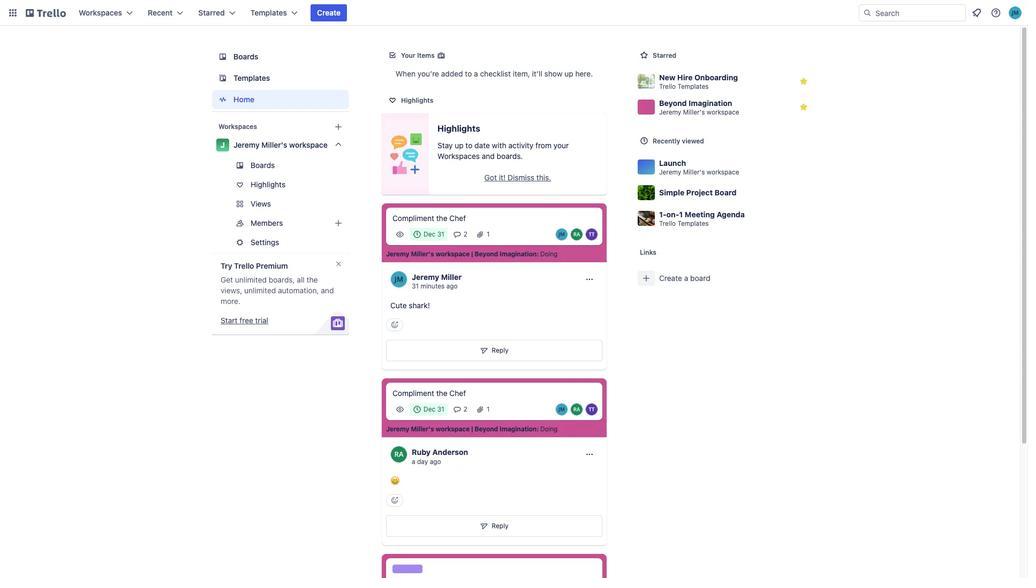 Task type: vqa. For each thing, say whether or not it's contained in the screenshot.
Reply to the bottom
yes



Task type: describe. For each thing, give the bounding box(es) containing it.
jeremy miller's workspace
[[233, 140, 328, 149]]

more.
[[221, 297, 240, 306]]

trello inside new hire onboarding trello templates
[[659, 82, 676, 90]]

workspace up the anderson
[[436, 425, 470, 433]]

and inside try trello premium get unlimited boards, all the views, unlimited automation, and more.
[[321, 286, 334, 295]]

workspace inside launch jeremy miller's workspace
[[707, 168, 739, 176]]

trial
[[255, 316, 268, 325]]

the for jeremy
[[436, 214, 447, 223]]

workspace up highlights link
[[289, 140, 328, 149]]

highlights link
[[212, 176, 349, 193]]

1 horizontal spatial workspaces
[[218, 123, 257, 131]]

0 horizontal spatial highlights
[[251, 180, 285, 189]]

got
[[484, 173, 497, 182]]

hire
[[677, 73, 693, 82]]

items
[[417, 51, 435, 59]]

miller's up jeremy miller 31 minutes ago
[[411, 250, 434, 258]]

activity
[[508, 141, 533, 150]]

beyond imagination link for ruby anderson
[[475, 425, 537, 434]]

search image
[[863, 9, 872, 17]]

members
[[251, 218, 283, 228]]

create a workspace image
[[332, 120, 345, 133]]

imagination for anderson
[[500, 425, 537, 433]]

views
[[251, 199, 271, 208]]

2 for ruby anderson
[[464, 405, 467, 413]]

date
[[475, 141, 490, 150]]

boards.
[[497, 152, 523, 161]]

workspaces button
[[72, 4, 139, 21]]

with
[[492, 141, 506, 150]]

trello inside 1-on-1 meeting agenda trello templates
[[659, 219, 676, 227]]

compliment for jeremy
[[392, 214, 434, 223]]

templates inside "popup button"
[[250, 8, 287, 17]]

templates inside new hire onboarding trello templates
[[678, 82, 709, 90]]

dec 31 for ruby
[[424, 405, 444, 413]]

workspaces inside dropdown button
[[79, 8, 122, 17]]

to inside the stay up to date with activity from your workspaces and boards.
[[466, 141, 472, 150]]

back to home image
[[26, 4, 66, 21]]

automation,
[[278, 286, 319, 295]]

premium
[[256, 261, 288, 270]]

imagination inside beyond imagination jeremy miller's workspace
[[689, 98, 732, 107]]

item,
[[513, 69, 530, 78]]

recently viewed
[[653, 137, 704, 145]]

miller
[[441, 272, 462, 282]]

1 inside 1-on-1 meeting agenda trello templates
[[679, 210, 683, 219]]

starred button
[[192, 4, 242, 21]]

jeremy right j on the top left of page
[[233, 140, 260, 149]]

a inside button
[[684, 274, 688, 283]]

jeremy up cute
[[386, 250, 409, 258]]

31 inside jeremy miller 31 minutes ago
[[412, 282, 419, 290]]

ago for anderson
[[430, 458, 441, 466]]

got it! dismiss this.
[[484, 173, 551, 182]]

create button
[[311, 4, 347, 21]]

2 horizontal spatial highlights
[[437, 124, 480, 133]]

1-on-1 meeting agenda trello templates
[[659, 210, 745, 227]]

jeremy miller's workspace | beyond imagination : doing for ruby anderson
[[386, 425, 557, 433]]

day
[[417, 458, 428, 466]]

new
[[659, 73, 675, 82]]

when
[[396, 69, 416, 78]]

links
[[640, 248, 656, 256]]

boards,
[[269, 275, 295, 284]]

imagination for miller
[[500, 250, 537, 258]]

your
[[401, 51, 415, 59]]

dec for ruby
[[424, 405, 435, 413]]

primary element
[[0, 0, 1028, 26]]

try
[[221, 261, 232, 270]]

members link
[[212, 215, 349, 232]]

you're
[[418, 69, 439, 78]]

new hire onboarding trello templates
[[659, 73, 738, 90]]

views link
[[212, 195, 349, 213]]

cute shark!
[[390, 301, 430, 310]]

stay
[[437, 141, 453, 150]]

0 vertical spatial unlimited
[[235, 275, 267, 284]]

workspace up miller
[[436, 250, 470, 258]]

agenda
[[717, 210, 745, 219]]

when you're added to a checklist item, it'll show up here.
[[396, 69, 593, 78]]

shark!
[[409, 301, 430, 310]]

home image
[[216, 93, 229, 106]]

recently
[[653, 137, 680, 145]]

stay up to date with activity from your workspaces and boards.
[[437, 141, 569, 161]]

home
[[233, 95, 254, 104]]

j
[[221, 140, 225, 149]]

start
[[221, 316, 237, 325]]

: for ruby anderson
[[537, 425, 539, 433]]

1 for ruby anderson
[[487, 405, 490, 413]]

board
[[690, 274, 710, 283]]

simple
[[659, 188, 684, 197]]

viewed
[[682, 137, 704, 145]]

2 for jeremy miller
[[464, 230, 467, 238]]

dismiss
[[508, 173, 534, 182]]

miller's inside beyond imagination jeremy miller's workspace
[[683, 108, 705, 116]]

miller's up highlights link
[[262, 140, 287, 149]]

simple project board link
[[633, 180, 817, 206]]

beyond for anderson
[[475, 425, 498, 433]]

1-
[[659, 210, 666, 219]]

templates inside 1-on-1 meeting agenda trello templates
[[678, 219, 709, 227]]

color: purple, title: none image
[[392, 565, 422, 574]]

compliment the chef for jeremy
[[392, 214, 466, 223]]

get
[[221, 275, 233, 284]]

31 for jeremy
[[437, 230, 444, 238]]

start free trial button
[[221, 315, 268, 326]]

add reaction image for ruby
[[386, 494, 403, 507]]

boards for templates
[[233, 52, 258, 61]]

cute
[[390, 301, 407, 310]]

start free trial
[[221, 316, 268, 325]]

it'll
[[532, 69, 542, 78]]

doing for anderson
[[540, 425, 557, 433]]

create a board
[[659, 274, 710, 283]]

your items
[[401, 51, 435, 59]]

1 horizontal spatial up
[[564, 69, 573, 78]]

this.
[[536, 173, 551, 182]]



Task type: locate. For each thing, give the bounding box(es) containing it.
chef for ruby anderson
[[449, 389, 466, 398]]

jeremy up minutes
[[412, 272, 439, 282]]

1 horizontal spatial highlights
[[401, 96, 433, 104]]

a left day
[[412, 458, 415, 466]]

boards link up highlights link
[[212, 157, 349, 174]]

0 vertical spatial highlights
[[401, 96, 433, 104]]

add reaction image for jeremy
[[386, 319, 403, 331]]

grinning image
[[390, 476, 400, 486]]

jeremy miller (jeremymiller198) image
[[1009, 6, 1022, 19]]

1 vertical spatial dec 31
[[424, 405, 444, 413]]

dec for jeremy
[[424, 230, 435, 238]]

onboarding
[[695, 73, 738, 82]]

settings
[[251, 238, 279, 247]]

1 jeremy miller's workspace | beyond imagination : doing from the top
[[386, 250, 557, 258]]

1 vertical spatial reply button
[[386, 516, 602, 537]]

dec 31 for jeremy
[[424, 230, 444, 238]]

1 reply button from the top
[[386, 340, 602, 361]]

a inside "ruby anderson a day ago"
[[412, 458, 415, 466]]

compliment the chef
[[392, 214, 466, 223], [392, 389, 466, 398]]

1 vertical spatial beyond imagination link
[[475, 425, 537, 434]]

0 vertical spatial :
[[537, 250, 539, 258]]

compliment
[[392, 214, 434, 223], [392, 389, 434, 398]]

boards link for highlights
[[212, 157, 349, 174]]

2 vertical spatial a
[[412, 458, 415, 466]]

boards link up templates link
[[212, 47, 349, 66]]

chef for jeremy miller
[[449, 214, 466, 223]]

0 vertical spatial dec
[[424, 230, 435, 238]]

1 vertical spatial 1
[[487, 230, 490, 238]]

31 for ruby
[[437, 405, 444, 413]]

highlights
[[401, 96, 433, 104], [437, 124, 480, 133], [251, 180, 285, 189]]

click to unstar new hire onboarding. it will be removed from your starred list. image
[[798, 76, 809, 87]]

jeremy up recently
[[659, 108, 681, 116]]

board image
[[216, 50, 229, 63]]

create inside primary element
[[317, 8, 341, 17]]

create for create a board
[[659, 274, 682, 283]]

all
[[297, 275, 305, 284]]

0 vertical spatial 31
[[437, 230, 444, 238]]

| for miller
[[471, 250, 473, 258]]

1 dec from the top
[[424, 230, 435, 238]]

workspace up board
[[707, 168, 739, 176]]

0 horizontal spatial starred
[[198, 8, 225, 17]]

0 vertical spatial imagination
[[689, 98, 732, 107]]

1 vertical spatial :
[[537, 425, 539, 433]]

0 vertical spatial up
[[564, 69, 573, 78]]

1 : from the top
[[537, 250, 539, 258]]

beyond imagination link
[[475, 250, 537, 259], [475, 425, 537, 434]]

0 horizontal spatial create
[[317, 8, 341, 17]]

2 vertical spatial 1
[[487, 405, 490, 413]]

beyond imagination jeremy miller's workspace
[[659, 98, 739, 116]]

0 horizontal spatial up
[[455, 141, 464, 150]]

1 vertical spatial beyond
[[475, 250, 498, 258]]

jeremy down launch
[[659, 168, 681, 176]]

beyond imagination link for jeremy miller
[[475, 250, 537, 259]]

1 vertical spatial a
[[684, 274, 688, 283]]

trello down 1-
[[659, 219, 676, 227]]

1 vertical spatial dec
[[424, 405, 435, 413]]

ago right day
[[430, 458, 441, 466]]

0 vertical spatial ago
[[446, 282, 458, 290]]

launch
[[659, 158, 686, 167]]

0 vertical spatial dec 31
[[424, 230, 444, 238]]

highlights up views
[[251, 180, 285, 189]]

highlights up stay
[[437, 124, 480, 133]]

minutes
[[421, 282, 445, 290]]

31 left minutes
[[412, 282, 419, 290]]

2 vertical spatial 31
[[437, 405, 444, 413]]

reply button for ruby anderson
[[386, 516, 602, 537]]

templates button
[[244, 4, 304, 21]]

1 | from the top
[[471, 250, 473, 258]]

0 vertical spatial and
[[482, 152, 495, 161]]

0 vertical spatial the
[[436, 214, 447, 223]]

0 vertical spatial jeremy miller's workspace | beyond imagination : doing
[[386, 250, 557, 258]]

1 vertical spatial chef
[[449, 389, 466, 398]]

2 vertical spatial workspaces
[[437, 152, 480, 161]]

0 horizontal spatial and
[[321, 286, 334, 295]]

trello inside try trello premium get unlimited boards, all the views, unlimited automation, and more.
[[234, 261, 254, 270]]

2 dec from the top
[[424, 405, 435, 413]]

1 beyond imagination link from the top
[[475, 250, 537, 259]]

1 horizontal spatial and
[[482, 152, 495, 161]]

1 for jeremy miller
[[487, 230, 490, 238]]

1 horizontal spatial ago
[[446, 282, 458, 290]]

templates up "home" at the top left of the page
[[233, 73, 270, 82]]

0 vertical spatial starred
[[198, 8, 225, 17]]

2 horizontal spatial a
[[684, 274, 688, 283]]

0 horizontal spatial workspaces
[[79, 8, 122, 17]]

dec up ruby
[[424, 405, 435, 413]]

compliment for ruby
[[392, 389, 434, 398]]

jeremy inside jeremy miller 31 minutes ago
[[412, 272, 439, 282]]

trello
[[659, 82, 676, 90], [659, 219, 676, 227], [234, 261, 254, 270]]

the
[[436, 214, 447, 223], [307, 275, 318, 284], [436, 389, 447, 398]]

31
[[437, 230, 444, 238], [412, 282, 419, 290], [437, 405, 444, 413]]

up left here.
[[564, 69, 573, 78]]

1 horizontal spatial a
[[474, 69, 478, 78]]

1 boards link from the top
[[212, 47, 349, 66]]

2 compliment the chef from the top
[[392, 389, 466, 398]]

1 vertical spatial create
[[659, 274, 682, 283]]

0 vertical spatial compliment the chef
[[392, 214, 466, 223]]

0 vertical spatial chef
[[449, 214, 466, 223]]

workspace down onboarding
[[707, 108, 739, 116]]

2 vertical spatial beyond
[[475, 425, 498, 433]]

jeremy inside launch jeremy miller's workspace
[[659, 168, 681, 176]]

trello down new
[[659, 82, 676, 90]]

unlimited up views,
[[235, 275, 267, 284]]

jeremy inside beyond imagination jeremy miller's workspace
[[659, 108, 681, 116]]

create a board button
[[633, 266, 817, 291]]

2 jeremy miller's workspace | beyond imagination : doing from the top
[[386, 425, 557, 433]]

dec up jeremy miller 31 minutes ago
[[424, 230, 435, 238]]

home link
[[212, 90, 349, 109]]

trello right try in the left top of the page
[[234, 261, 254, 270]]

click to unstar beyond imagination. it will be removed from your starred list. image
[[798, 102, 809, 112]]

free
[[240, 316, 253, 325]]

starred inside popup button
[[198, 8, 225, 17]]

ago inside "ruby anderson a day ago"
[[430, 458, 441, 466]]

launch jeremy miller's workspace
[[659, 158, 739, 176]]

31 up miller
[[437, 230, 444, 238]]

miller's inside launch jeremy miller's workspace
[[683, 168, 705, 176]]

recent
[[148, 8, 173, 17]]

compliment the chef for ruby
[[392, 389, 466, 398]]

: for jeremy miller
[[537, 250, 539, 258]]

miller's up ruby
[[411, 425, 434, 433]]

2 | from the top
[[471, 425, 473, 433]]

try trello premium get unlimited boards, all the views, unlimited automation, and more.
[[221, 261, 334, 306]]

2 doing from the top
[[540, 425, 557, 433]]

and right automation,
[[321, 286, 334, 295]]

workspaces
[[79, 8, 122, 17], [218, 123, 257, 131], [437, 152, 480, 161]]

Search field
[[872, 5, 965, 21]]

boards for highlights
[[251, 161, 275, 170]]

add image
[[332, 217, 345, 230]]

2 dec 31 from the top
[[424, 405, 444, 413]]

2 2 from the top
[[464, 405, 467, 413]]

miller's up simple project board on the top of the page
[[683, 168, 705, 176]]

doing for miller
[[540, 250, 557, 258]]

0 vertical spatial to
[[465, 69, 472, 78]]

it!
[[499, 173, 506, 182]]

1 vertical spatial doing
[[540, 425, 557, 433]]

dec 31 up miller
[[424, 230, 444, 238]]

board
[[715, 188, 737, 197]]

a
[[474, 69, 478, 78], [684, 274, 688, 283], [412, 458, 415, 466]]

0 vertical spatial add reaction image
[[386, 319, 403, 331]]

and
[[482, 152, 495, 161], [321, 286, 334, 295]]

project
[[686, 188, 713, 197]]

reply button for jeremy miller
[[386, 340, 602, 361]]

from
[[535, 141, 552, 150]]

templates down hire
[[678, 82, 709, 90]]

beyond for miller
[[475, 250, 498, 258]]

31 up the anderson
[[437, 405, 444, 413]]

got it! dismiss this. button
[[437, 169, 598, 186]]

1 vertical spatial 31
[[412, 282, 419, 290]]

and down date
[[482, 152, 495, 161]]

2 vertical spatial highlights
[[251, 180, 285, 189]]

create for create
[[317, 8, 341, 17]]

simple project board
[[659, 188, 737, 197]]

up
[[564, 69, 573, 78], [455, 141, 464, 150]]

jeremy miller 31 minutes ago
[[412, 272, 462, 290]]

0 vertical spatial create
[[317, 8, 341, 17]]

imagination
[[689, 98, 732, 107], [500, 250, 537, 258], [500, 425, 537, 433]]

jeremy miller's workspace | beyond imagination : doing up miller
[[386, 250, 557, 258]]

dec 31 up ruby
[[424, 405, 444, 413]]

1 dec 31 from the top
[[424, 230, 444, 238]]

1 vertical spatial unlimited
[[244, 286, 276, 295]]

ago inside jeremy miller 31 minutes ago
[[446, 282, 458, 290]]

template board image
[[216, 72, 229, 85]]

highlights down you're
[[401, 96, 433, 104]]

a left the 'board'
[[684, 274, 688, 283]]

your
[[554, 141, 569, 150]]

1 horizontal spatial starred
[[653, 51, 676, 59]]

jeremy miller's workspace | beyond imagination : doing for jeremy miller
[[386, 250, 557, 258]]

0 vertical spatial boards link
[[212, 47, 349, 66]]

:
[[537, 250, 539, 258], [537, 425, 539, 433]]

0 vertical spatial doing
[[540, 250, 557, 258]]

recent button
[[141, 4, 190, 21]]

2 horizontal spatial workspaces
[[437, 152, 480, 161]]

0 vertical spatial trello
[[659, 82, 676, 90]]

templates right starred popup button
[[250, 8, 287, 17]]

1 vertical spatial boards
[[251, 161, 275, 170]]

0 vertical spatial reply
[[492, 346, 509, 355]]

beyond
[[659, 98, 687, 107], [475, 250, 498, 258], [475, 425, 498, 433]]

meeting
[[685, 210, 715, 219]]

reply for miller
[[492, 346, 509, 355]]

beyond inside beyond imagination jeremy miller's workspace
[[659, 98, 687, 107]]

1 vertical spatial trello
[[659, 219, 676, 227]]

reply for anderson
[[492, 522, 509, 530]]

templates link
[[212, 69, 349, 88]]

2 compliment from the top
[[392, 389, 434, 398]]

1 vertical spatial 2
[[464, 405, 467, 413]]

starred up board icon at left
[[198, 8, 225, 17]]

add reaction image down cute
[[386, 319, 403, 331]]

2 chef from the top
[[449, 389, 466, 398]]

add reaction image
[[386, 319, 403, 331], [386, 494, 403, 507]]

1 vertical spatial workspaces
[[218, 123, 257, 131]]

1 vertical spatial jeremy miller's workspace | beyond imagination : doing
[[386, 425, 557, 433]]

workspaces inside the stay up to date with activity from your workspaces and boards.
[[437, 152, 480, 161]]

boards right board icon at left
[[233, 52, 258, 61]]

1 vertical spatial ago
[[430, 458, 441, 466]]

0 vertical spatial workspaces
[[79, 8, 122, 17]]

2 : from the top
[[537, 425, 539, 433]]

1 vertical spatial compliment the chef
[[392, 389, 466, 398]]

boards up highlights link
[[251, 161, 275, 170]]

add reaction image down grinning image
[[386, 494, 403, 507]]

to
[[465, 69, 472, 78], [466, 141, 472, 150]]

ago down miller
[[446, 282, 458, 290]]

ruby
[[412, 448, 431, 457]]

0 vertical spatial a
[[474, 69, 478, 78]]

and inside the stay up to date with activity from your workspaces and boards.
[[482, 152, 495, 161]]

1 vertical spatial and
[[321, 286, 334, 295]]

0 notifications image
[[970, 6, 983, 19]]

1 vertical spatial |
[[471, 425, 473, 433]]

0 horizontal spatial ago
[[430, 458, 441, 466]]

2 vertical spatial trello
[[234, 261, 254, 270]]

to right added
[[465, 69, 472, 78]]

ago for miller
[[446, 282, 458, 290]]

0 vertical spatial 2
[[464, 230, 467, 238]]

0 vertical spatial |
[[471, 250, 473, 258]]

starred up new
[[653, 51, 676, 59]]

1 vertical spatial the
[[307, 275, 318, 284]]

1 vertical spatial boards link
[[212, 157, 349, 174]]

a left checklist
[[474, 69, 478, 78]]

up right stay
[[455, 141, 464, 150]]

2 vertical spatial the
[[436, 389, 447, 398]]

0 vertical spatial 1
[[679, 210, 683, 219]]

the for ruby
[[436, 389, 447, 398]]

2 beyond imagination link from the top
[[475, 425, 537, 434]]

1 doing from the top
[[540, 250, 557, 258]]

1 compliment the chef from the top
[[392, 214, 466, 223]]

unlimited down boards,
[[244, 286, 276, 295]]

templates
[[250, 8, 287, 17], [233, 73, 270, 82], [678, 82, 709, 90], [678, 219, 709, 227]]

the inside try trello premium get unlimited boards, all the views, unlimited automation, and more.
[[307, 275, 318, 284]]

anderson
[[432, 448, 468, 457]]

jeremy up grinning image
[[386, 425, 409, 433]]

dec 31
[[424, 230, 444, 238], [424, 405, 444, 413]]

show
[[544, 69, 562, 78]]

1 add reaction image from the top
[[386, 319, 403, 331]]

1 vertical spatial starred
[[653, 51, 676, 59]]

2 boards link from the top
[[212, 157, 349, 174]]

views,
[[221, 286, 242, 295]]

miller's
[[683, 108, 705, 116], [262, 140, 287, 149], [683, 168, 705, 176], [411, 250, 434, 258], [411, 425, 434, 433]]

on-
[[666, 210, 679, 219]]

| for anderson
[[471, 425, 473, 433]]

0 vertical spatial compliment
[[392, 214, 434, 223]]

1 vertical spatial add reaction image
[[386, 494, 403, 507]]

0 vertical spatial reply button
[[386, 340, 602, 361]]

1 vertical spatial to
[[466, 141, 472, 150]]

2
[[464, 230, 467, 238], [464, 405, 467, 413]]

1
[[679, 210, 683, 219], [487, 230, 490, 238], [487, 405, 490, 413]]

2 reply from the top
[[492, 522, 509, 530]]

0 horizontal spatial a
[[412, 458, 415, 466]]

0 vertical spatial beyond imagination link
[[475, 250, 537, 259]]

here.
[[575, 69, 593, 78]]

to left date
[[466, 141, 472, 150]]

1 reply from the top
[[492, 346, 509, 355]]

up inside the stay up to date with activity from your workspaces and boards.
[[455, 141, 464, 150]]

1 vertical spatial imagination
[[500, 250, 537, 258]]

switch to… image
[[7, 7, 18, 18]]

1 vertical spatial reply
[[492, 522, 509, 530]]

miller's up viewed
[[683, 108, 705, 116]]

1 chef from the top
[[449, 214, 466, 223]]

settings link
[[212, 234, 349, 251]]

boards link for templates
[[212, 47, 349, 66]]

workspace inside beyond imagination jeremy miller's workspace
[[707, 108, 739, 116]]

open information menu image
[[991, 7, 1001, 18]]

reply button
[[386, 340, 602, 361], [386, 516, 602, 537]]

1 vertical spatial compliment
[[392, 389, 434, 398]]

starred
[[198, 8, 225, 17], [653, 51, 676, 59]]

1 vertical spatial highlights
[[437, 124, 480, 133]]

templates down meeting
[[678, 219, 709, 227]]

workspace
[[707, 108, 739, 116], [289, 140, 328, 149], [707, 168, 739, 176], [436, 250, 470, 258], [436, 425, 470, 433]]

2 reply button from the top
[[386, 516, 602, 537]]

1 horizontal spatial create
[[659, 274, 682, 283]]

1 vertical spatial up
[[455, 141, 464, 150]]

boards link
[[212, 47, 349, 66], [212, 157, 349, 174]]

ruby anderson a day ago
[[412, 448, 468, 466]]

jeremy miller's workspace | beyond imagination : doing up the anderson
[[386, 425, 557, 433]]

dec
[[424, 230, 435, 238], [424, 405, 435, 413]]

1 2 from the top
[[464, 230, 467, 238]]

0 vertical spatial beyond
[[659, 98, 687, 107]]

2 vertical spatial imagination
[[500, 425, 537, 433]]

checklist
[[480, 69, 511, 78]]

1 compliment from the top
[[392, 214, 434, 223]]

added
[[441, 69, 463, 78]]

2 add reaction image from the top
[[386, 494, 403, 507]]

unlimited
[[235, 275, 267, 284], [244, 286, 276, 295]]

0 vertical spatial boards
[[233, 52, 258, 61]]

reply
[[492, 346, 509, 355], [492, 522, 509, 530]]



